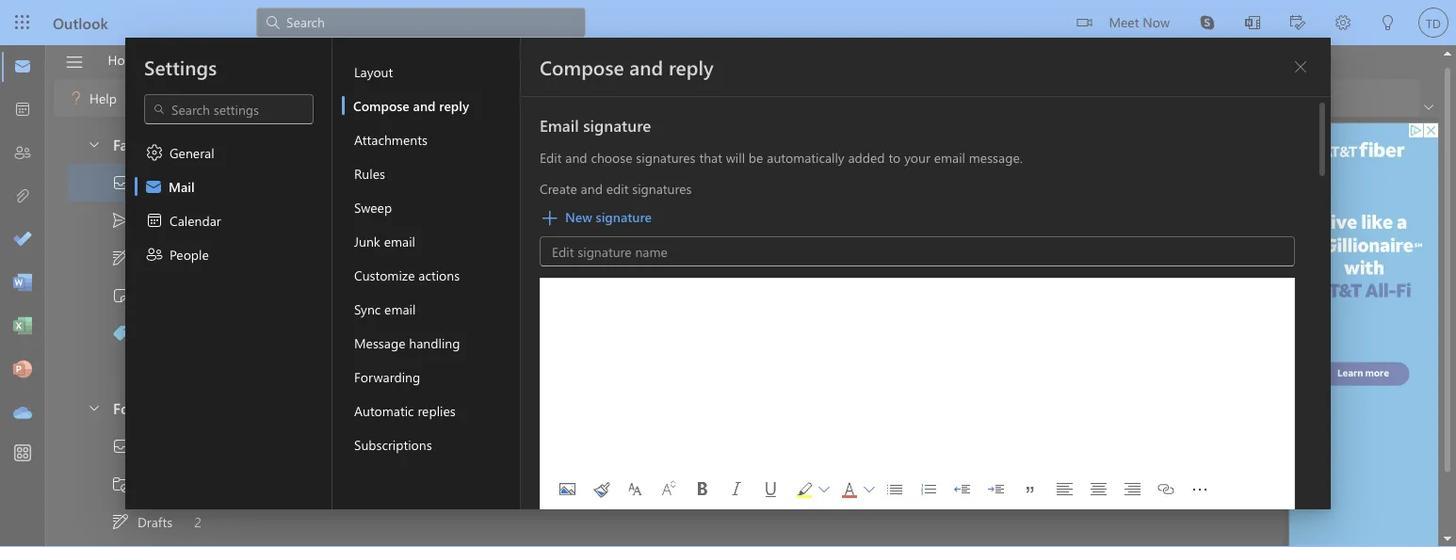 Task type: locate. For each thing, give the bounding box(es) containing it.
 left folders
[[87, 400, 102, 415]]

junk
[[354, 232, 380, 250]]

0 horizontal spatial verification
[[503, 272, 567, 289]]

5-
[[404, 195, 417, 213]]

 drafts
[[111, 249, 173, 268], [111, 512, 173, 531]]

bullets (⌘+.) image
[[880, 475, 910, 505]]

team down automatically
[[780, 191, 814, 211]]

0 vertical spatial compose
[[540, 54, 624, 80]]

create
[[540, 179, 577, 197]]

1 horizontal spatial 
[[864, 484, 875, 495]]

and left edit
[[581, 179, 603, 197]]

1 vertical spatial email
[[384, 232, 415, 250]]

2
[[195, 249, 202, 267], [195, 513, 202, 531]]

1  from the left
[[819, 484, 830, 495]]

document containing settings
[[0, 0, 1456, 547]]

 drafts down '' tree item
[[111, 249, 173, 268]]

1 mon 10/2 from the top
[[496, 273, 544, 288]]

outlook down settings heading
[[160, 89, 207, 106]]

1 vertical spatial outlook
[[160, 89, 207, 106]]

1 vertical spatial microsoft account team
[[320, 253, 458, 270]]

1 vertical spatial to
[[378, 459, 390, 477]]

account up forwarding
[[379, 348, 425, 365]]

0 vertical spatial  button
[[77, 126, 109, 161]]

drafts for first  tree item from the bottom of the page
[[138, 513, 173, 531]]

2  button from the top
[[77, 390, 109, 425]]

info left the was
[[477, 348, 500, 365]]

mon 10/2 right handling at the bottom of page
[[496, 349, 544, 365]]

info
[[792, 135, 819, 156], [477, 272, 500, 289], [477, 348, 500, 365]]

now
[[1143, 13, 1170, 30]]

2  from the left
[[864, 484, 875, 495]]

email for sync email
[[384, 300, 416, 317]]

junk email button
[[342, 224, 520, 258]]

2  from the top
[[111, 437, 130, 456]]

 inside tree
[[111, 512, 130, 531]]

was
[[503, 348, 525, 365]]

team up microsoft account security info was added
[[429, 329, 458, 347]]

 button
[[1286, 52, 1316, 82]]

email left message.
[[934, 149, 966, 166]]

1 horizontal spatial compose and reply
[[540, 54, 714, 80]]

2 drafts from the top
[[138, 513, 173, 531]]

0 vertical spatial team
[[780, 191, 814, 211]]


[[111, 249, 130, 268], [111, 512, 130, 531]]

mon 10/2
[[496, 273, 544, 288], [496, 349, 544, 365]]

2  button from the left
[[863, 475, 876, 505]]

info right actions
[[477, 272, 500, 289]]

team up sync email button
[[429, 253, 458, 270]]

software
[[632, 195, 685, 213]]

signatures up the mt
[[632, 179, 692, 197]]

signature inside  new signature
[[596, 208, 652, 225]]

compose down layout
[[353, 97, 410, 114]]

outlook up the welcome
[[320, 440, 367, 458]]

your left message.
[[904, 149, 931, 166]]

1 horizontal spatial verification
[[823, 135, 899, 156]]

signature
[[583, 114, 651, 136], [596, 208, 652, 225]]

0 vertical spatial to
[[889, 149, 901, 166]]

 left 
[[111, 249, 130, 268]]

 down  help
[[87, 136, 102, 151]]

files image
[[13, 187, 32, 206]]

to down team
[[378, 459, 390, 477]]

will
[[726, 149, 745, 166]]

formatting options. list box
[[550, 467, 1285, 512]]

dialog
[[0, 0, 1456, 547]]

1 vertical spatial 
[[111, 437, 130, 456]]

application
[[0, 0, 1456, 547]]

0 horizontal spatial  button
[[818, 475, 831, 505]]

highlight image
[[789, 475, 820, 505]]

 inside '' tree item
[[111, 173, 130, 192]]

microsoft up the sync
[[320, 272, 375, 289]]

1 horizontal spatial outlook
[[160, 89, 207, 106]]

mon 10/2 down 
[[496, 273, 544, 288]]

rated.
[[444, 195, 481, 213]]

0 vertical spatial compose and reply
[[540, 54, 714, 80]]

team
[[780, 191, 814, 211], [429, 253, 458, 270], [429, 329, 458, 347]]

2 vertical spatial microsoft account team
[[320, 329, 458, 347]]

bold (⌘+b) image
[[688, 475, 718, 505]]

drafts inside favorites tree
[[138, 249, 173, 267]]


[[523, 139, 540, 156]]

favorites tree
[[68, 119, 219, 390]]

1 vertical spatial compose and reply
[[353, 97, 469, 114]]

mon 10/2 for was
[[496, 349, 544, 365]]

0 horizontal spatial compose
[[353, 97, 410, 114]]

 inside folders tree item
[[87, 400, 102, 415]]

compose and reply tab panel
[[521, 38, 1331, 547]]

and down the layout button
[[413, 97, 436, 114]]

added
[[848, 149, 885, 166], [529, 348, 565, 365]]

 button inside folders tree item
[[77, 390, 109, 425]]

star
[[417, 195, 440, 213]]

favorites
[[113, 134, 174, 154]]

mail image
[[13, 57, 32, 76]]

0 vertical spatial email
[[934, 149, 966, 166]]

0 horizontal spatial compose and reply
[[353, 97, 469, 114]]

microsoft account team image
[[608, 191, 645, 229]]

compose and reply
[[540, 54, 714, 80], [353, 97, 469, 114]]

0 horizontal spatial to
[[378, 459, 390, 477]]

 left 'font color' image
[[819, 484, 830, 495]]

application containing settings
[[0, 0, 1456, 547]]

message handling button
[[342, 326, 520, 360]]

tree
[[68, 428, 219, 547]]

2 mon 10/2 from the top
[[496, 349, 544, 365]]

automatic replies
[[354, 402, 456, 419]]

 button for folders
[[77, 390, 109, 425]]

0 vertical spatial mon 10/2
[[496, 273, 544, 288]]

1 vertical spatial signature
[[596, 208, 652, 225]]


[[145, 143, 164, 162]]

1 vertical spatial mon
[[496, 349, 519, 365]]

signature down edit
[[596, 208, 652, 225]]

1 horizontal spatial inbox
[[322, 135, 361, 155]]

 button
[[818, 475, 831, 505], [863, 475, 876, 505]]

microsoft account team
[[657, 191, 814, 211], [320, 253, 458, 270], [320, 329, 458, 347]]

 drafts inside tree
[[111, 512, 173, 531]]

underline (⌘+u) image
[[755, 475, 786, 505]]

tab list containing home
[[93, 45, 271, 74]]

 button for favorites
[[77, 126, 109, 161]]

drafts
[[138, 249, 173, 267], [138, 513, 173, 531]]

0 vertical spatial mon
[[496, 273, 519, 288]]

reply down outlook banner
[[669, 54, 714, 80]]

microsoft account team down junk email
[[320, 253, 458, 270]]

0 vertical spatial reply
[[669, 54, 714, 80]]

1 vertical spatial drafts
[[138, 513, 173, 531]]

 inside favorites tree
[[111, 249, 130, 268]]

1  button from the left
[[818, 475, 831, 505]]

 inside 'favorites' tree item
[[87, 136, 102, 151]]

your
[[904, 149, 931, 166], [394, 459, 420, 477]]

calendar image
[[13, 101, 32, 120]]

0 vertical spatial outlook
[[53, 12, 108, 32]]

1 vertical spatial your
[[394, 459, 420, 477]]

 button for the highlight icon
[[818, 475, 831, 505]]

word image
[[13, 274, 32, 293]]

microsoft account team down the sync email
[[320, 329, 458, 347]]

tab list
[[93, 45, 271, 74]]


[[541, 209, 560, 227]]

 for  inbox
[[111, 173, 130, 192]]

folders tree item
[[68, 390, 219, 428]]

1 horizontal spatial microsoft account security info verification
[[607, 135, 899, 156]]

signatures left that
[[636, 149, 696, 166]]

0 vertical spatial 
[[111, 173, 130, 192]]


[[111, 286, 130, 305]]

account down the sync email
[[379, 329, 425, 347]]

automatic
[[354, 402, 414, 419]]

1  button from the top
[[77, 126, 109, 161]]

your down "subscriptions"
[[394, 459, 420, 477]]

1 vertical spatial 
[[87, 400, 102, 415]]

settings tab list
[[125, 38, 333, 510]]

1 vertical spatial verification
[[503, 272, 567, 289]]

subscriptions
[[354, 436, 432, 453]]

0 vertical spatial  tree item
[[68, 239, 219, 277]]

1 vertical spatial 10/2
[[522, 349, 544, 365]]


[[111, 324, 130, 343]]

forwarding
[[354, 368, 420, 385]]

0 vertical spatial signatures
[[636, 149, 696, 166]]

signature up choose
[[583, 114, 651, 136]]

microsoft account security info verification inside message list 'list box'
[[320, 272, 567, 289]]

1 vertical spatial compose
[[353, 97, 410, 114]]

reply down the layout button
[[439, 97, 469, 114]]

dialog containing settings
[[0, 0, 1456, 547]]

0 vertical spatial info
[[792, 135, 819, 156]]

0 horizontal spatial 
[[819, 484, 830, 495]]

account down junk email
[[379, 253, 425, 270]]

 left bullets (⌘+.) image
[[864, 484, 875, 495]]

microsoft account team down will
[[657, 191, 814, 211]]

powerpoint image
[[13, 361, 32, 380]]

info right be
[[792, 135, 819, 156]]

1 horizontal spatial added
[[848, 149, 885, 166]]

mail
[[169, 178, 195, 195]]

1 vertical spatial team
[[429, 253, 458, 270]]

 down 
[[111, 512, 130, 531]]

 button left folders
[[77, 390, 109, 425]]

-
[[485, 195, 490, 213]]

2 for second  tree item from the bottom of the page
[[195, 249, 202, 267]]

1 horizontal spatial reply
[[669, 54, 714, 80]]

message handling
[[354, 334, 460, 351]]

0 horizontal spatial inbox
[[138, 174, 171, 191]]

account up the sync email
[[379, 272, 425, 289]]

email right the sync
[[384, 300, 416, 317]]

 button down  help
[[77, 126, 109, 161]]

inbox inside  inbox
[[138, 174, 171, 191]]

1 vertical spatial signatures
[[632, 179, 692, 197]]

 for 
[[111, 437, 130, 456]]

email inside compose and reply tab panel
[[934, 149, 966, 166]]

 button
[[77, 126, 109, 161], [77, 390, 109, 425]]

1 mon from the top
[[496, 273, 519, 288]]

edit
[[540, 149, 562, 166]]

 for folders
[[87, 400, 102, 415]]

 left the 
[[111, 173, 130, 192]]

1 horizontal spatial to
[[889, 149, 901, 166]]

compose up email signature
[[540, 54, 624, 80]]

added right the was
[[529, 348, 565, 365]]

2 vertical spatial team
[[429, 329, 458, 347]]

inbox inside 'inbox '
[[322, 135, 361, 155]]

 drafts for first  tree item from the bottom of the page
[[111, 512, 173, 531]]

2  from the top
[[111, 512, 130, 531]]

 for second  tree item from the bottom of the page
[[111, 249, 130, 268]]

management
[[549, 195, 629, 213]]

microsoft account security info verification
[[607, 135, 899, 156], [320, 272, 567, 289]]

mon right actions
[[496, 273, 519, 288]]

rules button
[[342, 156, 520, 190]]

contract
[[494, 195, 545, 213]]

insert pictures inline image
[[552, 475, 582, 505]]

2 vertical spatial outlook
[[320, 440, 367, 458]]

1  from the top
[[111, 249, 130, 268]]

1 drafts from the top
[[138, 249, 173, 267]]


[[111, 173, 130, 192], [111, 437, 130, 456]]

mon right handling at the bottom of page
[[496, 349, 519, 365]]

1  from the top
[[111, 173, 130, 192]]

microsoft
[[607, 135, 672, 156], [657, 191, 720, 211], [320, 253, 375, 270], [320, 272, 375, 289], [320, 329, 375, 347], [320, 348, 375, 365]]

mon for verification
[[496, 273, 519, 288]]

inbox left the 
[[322, 135, 361, 155]]

meet
[[1109, 13, 1139, 30]]

 inbox
[[111, 173, 171, 192]]

0 vertical spatial 10/2
[[522, 273, 544, 288]]

new
[[565, 208, 592, 225]]

2  from the top
[[87, 400, 102, 415]]

1 vertical spatial mon 10/2
[[496, 349, 544, 365]]

0 vertical spatial 
[[87, 136, 102, 151]]

0 vertical spatial 2
[[195, 249, 202, 267]]

sweep button
[[342, 190, 520, 224]]

 inside tree
[[111, 437, 130, 456]]

inbox down 
[[138, 174, 171, 191]]

1 vertical spatial  drafts
[[111, 512, 173, 531]]

automatically
[[767, 149, 845, 166]]

compose and reply inside compose and reply tab panel
[[540, 54, 714, 80]]

1 vertical spatial  button
[[77, 390, 109, 425]]

0 vertical spatial your
[[904, 149, 931, 166]]

Signature text field
[[541, 279, 1294, 467]]

outlook up  button
[[53, 12, 108, 32]]

email right junk
[[384, 232, 415, 250]]

 button inside 'favorites' tree item
[[77, 126, 109, 161]]

2  drafts from the top
[[111, 512, 173, 531]]

junk email
[[354, 232, 415, 250]]

compose and reply inside compose and reply button
[[353, 97, 469, 114]]

inbox
[[322, 135, 361, 155], [138, 174, 171, 191]]

0 horizontal spatial reply
[[439, 97, 469, 114]]

1 10/2 from the top
[[522, 273, 544, 288]]

 button left 'font color' image
[[818, 475, 831, 505]]

0 horizontal spatial outlook
[[53, 12, 108, 32]]

1 vertical spatial added
[[529, 348, 565, 365]]

1 horizontal spatial  button
[[863, 475, 876, 505]]

0 vertical spatial added
[[848, 149, 885, 166]]

reply inside tab panel
[[669, 54, 714, 80]]

2 inside favorites tree
[[195, 249, 202, 267]]

1 horizontal spatial your
[[904, 149, 931, 166]]

layout
[[354, 63, 393, 80]]

0 horizontal spatial your
[[394, 459, 420, 477]]

added inside email signature element
[[848, 149, 885, 166]]

to right automatically
[[889, 149, 901, 166]]

outlook banner
[[0, 0, 1456, 45]]

and
[[630, 54, 663, 80], [413, 97, 436, 114], [565, 149, 587, 166], [581, 179, 603, 197]]

 button left bullets (⌘+.) image
[[863, 475, 876, 505]]

0 vertical spatial drafts
[[138, 249, 173, 267]]

0 vertical spatial verification
[[823, 135, 899, 156]]

 drafts inside favorites tree
[[111, 249, 173, 268]]

insert link (⌘+k) image
[[1151, 475, 1181, 505]]

mt
[[617, 201, 636, 219]]

1 2 from the top
[[195, 249, 202, 267]]


[[145, 245, 164, 264]]

document
[[0, 0, 1456, 547]]

reply
[[669, 54, 714, 80], [439, 97, 469, 114]]

your inside message list 'list box'
[[394, 459, 420, 477]]

 tree item
[[68, 239, 219, 277], [68, 503, 219, 541]]

1 vertical spatial inbox
[[138, 174, 171, 191]]

signatures for edit
[[632, 179, 692, 197]]

favorites tree item
[[68, 126, 219, 164]]

mobile
[[211, 89, 251, 106]]

1 vertical spatial  tree item
[[68, 503, 219, 541]]

settings heading
[[144, 54, 217, 80]]

mon 10/2 for verification
[[496, 273, 544, 288]]

compose inside tab panel
[[540, 54, 624, 80]]

 up 
[[111, 437, 130, 456]]

outlook inside message list 'list box'
[[320, 440, 367, 458]]

outlook inside banner
[[53, 12, 108, 32]]

0 horizontal spatial added
[[529, 348, 565, 365]]

reply inside button
[[439, 97, 469, 114]]

message
[[354, 334, 406, 351]]

compose
[[540, 54, 624, 80], [353, 97, 410, 114]]

outlook for outlook team
[[320, 440, 367, 458]]

2 for first  tree item from the bottom of the page
[[195, 513, 202, 531]]

 tree item
[[68, 164, 219, 202]]

font image
[[620, 475, 650, 505]]

security
[[735, 135, 788, 156], [429, 272, 473, 289], [429, 348, 473, 365]]

outlook link
[[53, 0, 108, 45]]

1  drafts from the top
[[111, 249, 173, 268]]


[[369, 137, 388, 155]]

2 10/2 from the top
[[522, 349, 544, 365]]

1 horizontal spatial compose
[[540, 54, 624, 80]]

0 vertical spatial 
[[111, 249, 130, 268]]

message list list box
[[256, 168, 685, 547]]

compose and reply down the layout button
[[353, 97, 469, 114]]

added right automatically
[[848, 149, 885, 166]]

0 vertical spatial inbox
[[322, 135, 361, 155]]

more formatting options image
[[1185, 475, 1215, 505]]

1 vertical spatial 
[[111, 512, 130, 531]]

account right thu
[[530, 459, 576, 477]]

 drafts for second  tree item from the bottom of the page
[[111, 249, 173, 268]]

signatures for choose
[[636, 149, 696, 166]]

 tree item down sent
[[68, 239, 219, 277]]

2 vertical spatial email
[[384, 300, 416, 317]]

compose and reply up email signature
[[540, 54, 714, 80]]

added inside message list 'list box'
[[529, 348, 565, 365]]

0 horizontal spatial microsoft account security info verification
[[320, 272, 567, 289]]

2 horizontal spatial outlook
[[320, 440, 367, 458]]

team
[[371, 440, 401, 458]]

1 vertical spatial microsoft account security info verification
[[320, 272, 567, 289]]

 drafts down 
[[111, 512, 173, 531]]

1 vertical spatial reply
[[439, 97, 469, 114]]


[[145, 211, 164, 230]]

outlook inside  outlook mobile
[[160, 89, 207, 106]]

2  tree item from the top
[[68, 503, 219, 541]]

email
[[540, 114, 579, 136]]

0 vertical spatial  drafts
[[111, 249, 173, 268]]

2 mon from the top
[[496, 349, 519, 365]]

1 vertical spatial 2
[[195, 513, 202, 531]]

1  from the top
[[87, 136, 102, 151]]

and right edit
[[565, 149, 587, 166]]

microsoft account team for microsoft account security info was added
[[320, 329, 458, 347]]

excel image
[[13, 317, 32, 336]]

2 2 from the top
[[195, 513, 202, 531]]

settings
[[144, 54, 217, 80]]

 tree item down 
[[68, 503, 219, 541]]



Task type: vqa. For each thing, say whether or not it's contained in the screenshot.
underline (⌘+u) ICON
yes



Task type: describe. For each thing, give the bounding box(es) containing it.

[[550, 138, 569, 156]]

email signature element
[[540, 149, 1295, 547]]

decrease indent image
[[948, 475, 978, 505]]

thu
[[500, 461, 519, 476]]

onedrive image
[[13, 404, 32, 423]]

increase indent image
[[982, 475, 1012, 505]]

choose
[[591, 149, 633, 166]]

people image
[[13, 144, 32, 163]]

email for junk email
[[384, 232, 415, 250]]

actions
[[419, 266, 460, 284]]

 button for 'font color' image
[[863, 475, 876, 505]]

view
[[172, 51, 200, 68]]

your inside email signature element
[[904, 149, 931, 166]]


[[67, 89, 86, 107]]

microsoft down that
[[657, 191, 720, 211]]

compose inside button
[[353, 97, 410, 114]]

subscriptions button
[[342, 428, 520, 462]]

outlook team
[[320, 440, 401, 458]]

2 vertical spatial info
[[477, 348, 500, 365]]

0 vertical spatial microsoft account security info verification
[[607, 135, 899, 156]]


[[111, 211, 130, 230]]

microsoft account team for microsoft account security info verification
[[320, 253, 458, 270]]

help
[[89, 89, 117, 106]]

forwarding button
[[342, 360, 520, 394]]

sync email button
[[342, 292, 520, 326]]

mon for was
[[496, 349, 519, 365]]

Search settings search field
[[166, 100, 294, 119]]

 sent items
[[111, 211, 199, 230]]

items
[[167, 212, 199, 229]]

 for favorites
[[87, 136, 102, 151]]

and inside button
[[413, 97, 436, 114]]

edit and choose signatures that will be automatically added to your email message.
[[540, 149, 1023, 166]]


[[137, 89, 156, 107]]

handling
[[409, 334, 460, 351]]

quote image
[[1015, 475, 1046, 505]]

meet now
[[1109, 13, 1170, 30]]

 tree item
[[68, 202, 219, 239]]

2 vertical spatial security
[[429, 348, 473, 365]]

0 vertical spatial microsoft account team
[[657, 191, 814, 211]]

left-rail-appbar navigation
[[4, 45, 41, 435]]

verification inside message list 'list box'
[[503, 272, 567, 289]]

 button
[[518, 133, 544, 159]]

 for 'font color' image
[[864, 484, 875, 495]]

 calendar
[[145, 211, 221, 230]]

format painter image
[[586, 475, 616, 505]]

email signature
[[540, 114, 651, 136]]

compose and reply heading
[[540, 54, 714, 80]]

Edit signature name text field
[[550, 242, 1285, 261]]

new
[[423, 459, 447, 477]]

 button
[[56, 46, 93, 78]]

contractsafe
[[320, 177, 397, 194]]

sync
[[354, 300, 381, 317]]

microsoft down junk
[[320, 253, 375, 270]]

microsoft up forwarding
[[320, 348, 375, 365]]

attachments
[[354, 130, 428, 148]]

drafts for second  tree item from the bottom of the page
[[138, 249, 173, 267]]

italic (⌘+i) image
[[722, 475, 752, 505]]

microsoft account security info was added
[[320, 348, 565, 365]]

0 vertical spatial signature
[[583, 114, 651, 136]]

 for first  tree item from the bottom of the page
[[111, 512, 130, 531]]

numbering (⌘+/) image
[[914, 475, 944, 505]]

1  tree item from the top
[[68, 239, 219, 277]]

font color image
[[835, 475, 865, 505]]

font size image
[[654, 475, 684, 505]]

align right image
[[1117, 475, 1147, 505]]

 button
[[544, 133, 575, 159]]

rules
[[354, 164, 385, 182]]


[[1077, 15, 1092, 30]]

folders
[[113, 397, 163, 418]]

sweep
[[354, 198, 392, 216]]

microsoft up edit
[[607, 135, 672, 156]]

1 vertical spatial info
[[477, 272, 500, 289]]


[[144, 177, 163, 196]]

contractsafe. 5-star rated. - contract management software
[[320, 195, 685, 213]]

message list section
[[256, 121, 685, 547]]

align left image
[[1049, 475, 1080, 505]]

general
[[170, 144, 214, 161]]

calendar
[[170, 211, 221, 229]]

account down be
[[724, 191, 776, 211]]

and up email signature
[[630, 54, 663, 80]]

 help
[[67, 89, 117, 107]]

edit
[[606, 179, 629, 197]]

more apps image
[[13, 445, 32, 463]]

tree containing 
[[68, 428, 219, 547]]

help group
[[57, 79, 262, 113]]

create and edit signatures
[[540, 179, 692, 197]]

home button
[[94, 45, 157, 74]]

sent
[[138, 212, 163, 229]]

welcome to your new outlook.com account
[[320, 459, 576, 477]]

customize actions
[[354, 266, 460, 284]]

layout button
[[342, 55, 520, 89]]

account left be
[[676, 135, 730, 156]]


[[65, 52, 84, 72]]

align center image
[[1083, 475, 1113, 505]]

attachments button
[[342, 122, 520, 156]]

10/2 for was
[[522, 349, 544, 365]]

10/2 for verification
[[522, 273, 544, 288]]

 for the highlight icon
[[819, 484, 830, 495]]

microsoft down the sync
[[320, 329, 375, 347]]

9/28
[[522, 461, 544, 476]]

to inside email signature element
[[889, 149, 901, 166]]


[[1293, 59, 1308, 74]]

outlook for outlook
[[53, 12, 108, 32]]

to do image
[[13, 231, 32, 250]]

team for was
[[429, 329, 458, 347]]

team for verification
[[429, 253, 458, 270]]

outlook.com
[[451, 459, 527, 477]]

thu 9/28
[[500, 461, 544, 476]]

sync email
[[354, 300, 416, 317]]

people
[[170, 245, 209, 263]]

automatic replies button
[[342, 394, 520, 428]]

inbox 
[[322, 135, 388, 155]]

customize actions button
[[342, 258, 520, 292]]

 new signature
[[541, 208, 652, 227]]

 button
[[364, 131, 394, 161]]

be
[[749, 149, 763, 166]]

to inside message list 'list box'
[[378, 459, 390, 477]]


[[111, 475, 130, 494]]

inbox heading
[[298, 125, 394, 167]]

0 vertical spatial security
[[735, 135, 788, 156]]

contractsafe.
[[320, 195, 400, 213]]

message.
[[969, 149, 1023, 166]]

view button
[[158, 45, 214, 74]]

that
[[699, 149, 722, 166]]

1 vertical spatial security
[[429, 272, 473, 289]]



